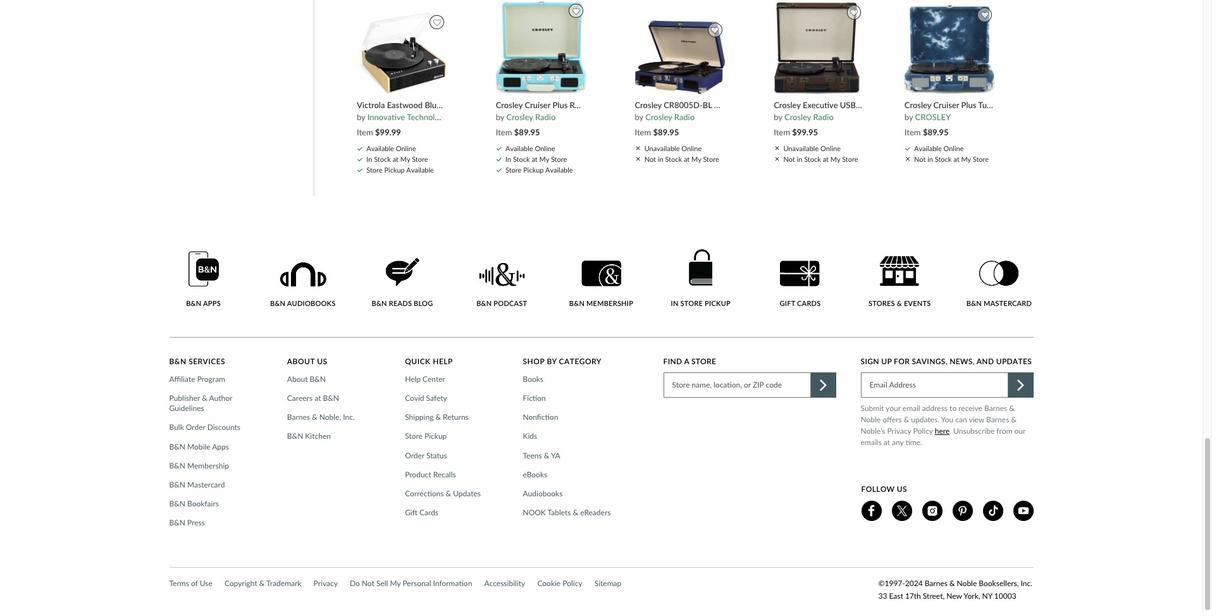 Task type: vqa. For each thing, say whether or not it's contained in the screenshot.


Task type: locate. For each thing, give the bounding box(es) containing it.
0 horizontal spatial crosley radio link
[[507, 112, 556, 122]]

2 horizontal spatial $89.95
[[923, 127, 949, 138]]

1 vertical spatial help
[[405, 375, 421, 384]]

close modal image for crosley cr8005d-bl cruiser… by crosley radio item $89.95
[[636, 157, 640, 161]]

3 radio from the left
[[814, 112, 834, 122]]

4 my store from the left
[[831, 155, 859, 163]]

sitemap
[[595, 579, 622, 588]]

1 about from the top
[[287, 357, 315, 366]]

barnes up 'view'
[[985, 404, 1008, 413]]

0 vertical spatial help
[[433, 357, 453, 366]]

crosley radio link down crosley cruiser plus record… link
[[507, 112, 556, 122]]

online for crosley executive usb record… by crosley radio item $99.95
[[821, 144, 841, 152]]

help down quick
[[405, 375, 421, 384]]

1 by from the left
[[357, 112, 365, 122]]

b&n down us
[[310, 375, 326, 384]]

copyright &                     trademark link
[[225, 578, 302, 590]]

plus inside crosley cruiser plus turntable… by crosley item $89.95
[[962, 100, 977, 110]]

covid safety
[[405, 394, 447, 403]]

1 horizontal spatial order
[[405, 451, 425, 460]]

5 stock from the left
[[935, 155, 952, 163]]

1 horizontal spatial crosley radio link
[[646, 112, 695, 122]]

unavailable down crosley cr8005d-bl cruiser… by crosley radio item $89.95
[[645, 144, 680, 152]]

unavailable
[[645, 144, 680, 152], [784, 144, 819, 152]]

b&n left 'audiobooks'
[[270, 300, 286, 308]]

1 horizontal spatial available online
[[506, 144, 555, 152]]

2 in from the left
[[797, 155, 803, 163]]

stock down crosley link
[[935, 155, 952, 163]]

unavailable down $99.95
[[784, 144, 819, 152]]

$89.95 down crosley link
[[923, 127, 949, 138]]

3 in from the left
[[928, 155, 933, 163]]

nonfiction
[[523, 413, 558, 422]]

crosley radio link for cruiser
[[507, 112, 556, 122]]

title: crosley cruiser plus turntable - indigo tie dye image
[[905, 5, 995, 95]]

1 record… from the left
[[570, 100, 601, 110]]

2 store pickup available from the left
[[506, 166, 573, 174]]

0 horizontal spatial in stock at my store
[[367, 155, 428, 163]]

1 radio from the left
[[535, 112, 556, 122]]

ya
[[551, 451, 560, 460]]

by for crosley executive usb record…
[[774, 112, 783, 122]]

terms of                     use
[[169, 579, 212, 588]]

inc.
[[1021, 579, 1033, 588]]

check image
[[497, 147, 502, 150], [358, 158, 363, 161], [497, 169, 502, 172]]

5 online from the left
[[944, 144, 964, 152]]

3 stock from the left
[[665, 155, 682, 163]]

1 available online from the left
[[367, 144, 416, 152]]

my store for crosley cruiser plus turntable… by crosley item $89.95
[[962, 155, 989, 163]]

0 vertical spatial about
[[287, 357, 315, 366]]

close modal image
[[636, 146, 640, 150], [776, 146, 779, 150], [636, 157, 640, 161], [776, 157, 779, 161], [906, 157, 910, 161]]

1 horizontal spatial policy
[[914, 426, 933, 436]]

plus
[[553, 100, 568, 110], [962, 100, 977, 110]]

radio down executive
[[814, 112, 834, 122]]

noble up york, at right
[[957, 579, 977, 588]]

plus for turntable…
[[962, 100, 977, 110]]

sitemap link
[[595, 578, 622, 590]]

noble, inc.
[[319, 413, 355, 422]]

& down the email
[[904, 415, 910, 425]]

privacy inside submit your email address to receive barnes & noble offers & updates. you can view barnes & noble's privacy policy
[[888, 426, 912, 436]]

1 unavailable from the left
[[645, 144, 680, 152]]

2 by from the left
[[496, 112, 504, 122]]

product recalls link
[[405, 470, 460, 480]]

b&n reads blog
[[372, 300, 433, 308]]

b&n left membership
[[569, 300, 585, 308]]

& inside publisher & author guidelines
[[202, 394, 207, 403]]

Please complete this field text field
[[861, 373, 1008, 398]]

innovative
[[368, 112, 405, 122]]

in for $99.95
[[797, 155, 803, 163]]

b&n press link
[[169, 518, 209, 529]]

policy right cookie
[[563, 579, 583, 588]]

kitchen
[[305, 432, 331, 441]]

in down crosley link
[[928, 155, 933, 163]]

privacy down offers
[[888, 426, 912, 436]]

publisher
[[169, 394, 200, 403]]

b&n left kitchen
[[287, 432, 303, 441]]

b&n for b&n podcast
[[477, 300, 492, 308]]

record… inside crosley executive usb record… by crosley radio item $99.95
[[858, 100, 890, 110]]

record… for crosley cruiser plus record… by crosley radio item $89.95
[[570, 100, 601, 110]]

not in stock at my store down crosley cruiser plus turntable… by crosley item $89.95
[[914, 155, 989, 163]]

llc
[[493, 112, 507, 122]]

b&n apps
[[186, 300, 221, 308]]

$89.95 inside the crosley cruiser plus record… by crosley radio item $89.95
[[514, 127, 540, 138]]

shipping & returns link
[[405, 413, 473, 423]]

store down llc
[[506, 166, 522, 174]]

1 horizontal spatial record…
[[858, 100, 890, 110]]

1 in from the left
[[367, 155, 372, 163]]

services
[[189, 357, 225, 366]]

by down crosley cr8005d-bl cruiser… link
[[635, 112, 644, 122]]

3 by from the left
[[635, 112, 644, 122]]

2 about from the top
[[287, 375, 308, 384]]

by inside the crosley cruiser plus record… by crosley radio item $89.95
[[496, 112, 504, 122]]

available online down $99.99
[[367, 144, 416, 152]]

stock down the crosley cruiser plus record… by crosley radio item $89.95
[[513, 155, 530, 163]]

nook
[[523, 508, 546, 518]]

stores & events
[[869, 300, 931, 308]]

my store down crosley cr8005d-bl cruiser… by crosley radio item $89.95
[[692, 155, 719, 163]]

4 stock from the left
[[804, 155, 821, 163]]

0 horizontal spatial pickup
[[384, 166, 405, 174]]

b&n press
[[169, 518, 205, 528]]

1 horizontal spatial unavailable
[[784, 144, 819, 152]]

item down crosley link
[[905, 127, 921, 138]]

online down crosley cruiser plus turntable… by crosley item $89.95
[[944, 144, 964, 152]]

updates
[[997, 357, 1032, 366]]

available down $99.99
[[367, 144, 394, 152]]

my store for crosley cr8005d-bl cruiser… by crosley radio item $89.95
[[692, 155, 719, 163]]

0 horizontal spatial not in stock at my store
[[645, 155, 719, 163]]

cruiser down title: crosley cruiser plus record player- turquoise "image"
[[525, 100, 551, 110]]

product
[[405, 470, 431, 480]]

available down the crosley cruiser plus record… by crosley radio item $89.95
[[545, 166, 573, 174]]

at down crosley executive usb record… by crosley radio item $99.95
[[823, 155, 829, 163]]

1 item from the left
[[357, 127, 373, 138]]

2 radio from the left
[[674, 112, 695, 122]]

4 online from the left
[[821, 144, 841, 152]]

4 by from the left
[[774, 112, 783, 122]]

in for $89.95
[[658, 155, 664, 163]]

pickup down the crosley cruiser plus record… by crosley radio item $89.95
[[523, 166, 544, 174]]

0 horizontal spatial radio
[[535, 112, 556, 122]]

barnes up from
[[987, 415, 1010, 425]]

1 horizontal spatial unavailable online
[[784, 144, 841, 152]]

check image for available
[[497, 147, 502, 150]]

2 crosley radio link from the left
[[646, 112, 695, 122]]

privacy link
[[314, 578, 338, 590]]

fiction link
[[523, 394, 550, 404]]

0 vertical spatial check image
[[497, 147, 502, 150]]

plus inside the crosley cruiser plus record… by crosley radio item $89.95
[[553, 100, 568, 110]]

$89.95 inside crosley cr8005d-bl cruiser… by crosley radio item $89.95
[[653, 127, 679, 138]]

online
[[396, 144, 416, 152], [535, 144, 555, 152], [682, 144, 702, 152], [821, 144, 841, 152], [944, 144, 964, 152]]

1 horizontal spatial not in stock at my store
[[784, 155, 859, 163]]

b&n reads blog link
[[368, 258, 437, 308]]

noble inside ©1997-2024 barnes & noble booksellers, inc. 33 east 17th street, new york, ny 10003
[[957, 579, 977, 588]]

at down crosley cr8005d-bl cruiser… by crosley radio item $89.95
[[684, 155, 690, 163]]

about us
[[287, 357, 328, 366]]

item left $99.99
[[357, 127, 373, 138]]

online down crosley cr8005d-bl cruiser… by crosley radio item $89.95
[[682, 144, 702, 152]]

pickup down shipping & returns link
[[425, 432, 447, 441]]

by down crosley executive usb record… link on the right top
[[774, 112, 783, 122]]

item
[[357, 127, 373, 138], [496, 127, 512, 138], [635, 127, 651, 138], [774, 127, 790, 138], [905, 127, 921, 138]]

order
[[186, 423, 205, 432], [405, 451, 425, 460]]

1 horizontal spatial in
[[506, 155, 511, 163]]

1 in from the left
[[658, 155, 664, 163]]

1 store pickup available from the left
[[367, 166, 434, 174]]

0 horizontal spatial available online
[[367, 144, 416, 152]]

about up "careers"
[[287, 375, 308, 384]]

1 vertical spatial noble
[[957, 579, 977, 588]]

radio inside crosley executive usb record… by crosley radio item $99.95
[[814, 112, 834, 122]]

1 vertical spatial policy
[[563, 579, 583, 588]]

radio inside the crosley cruiser plus record… by crosley radio item $89.95
[[535, 112, 556, 122]]

pickup down $99.99
[[384, 166, 405, 174]]

careers at b&n
[[287, 394, 339, 403]]

stock down $99.99
[[374, 155, 391, 163]]

in stock at my store for $99.99
[[367, 155, 428, 163]]

cruiser inside crosley cruiser plus turntable… by crosley item $89.95
[[934, 100, 960, 110]]

crosley radio link for executive
[[785, 112, 834, 122]]

1 horizontal spatial in
[[797, 155, 803, 163]]

0 vertical spatial noble
[[861, 415, 881, 425]]

b&n up the b&n press
[[169, 499, 185, 509]]

unavailable online down $99.95
[[784, 144, 841, 152]]

2 in from the left
[[506, 155, 511, 163]]

by inside crosley executive usb record… by crosley radio item $99.95
[[774, 112, 783, 122]]

b&n bookfairs
[[169, 499, 219, 509]]

online down the crosley cruiser plus record… by crosley radio item $89.95
[[535, 144, 555, 152]]

1 horizontal spatial noble
[[957, 579, 977, 588]]

online down crosley executive usb record… by crosley radio item $99.95
[[821, 144, 841, 152]]

policy down updates.
[[914, 426, 933, 436]]

not down $99.95
[[784, 155, 795, 163]]

2 plus from the left
[[962, 100, 977, 110]]

0 horizontal spatial cruiser
[[525, 100, 551, 110]]

not in stock at my store down $99.95
[[784, 155, 859, 163]]

crosley radio link down cr8005d-
[[646, 112, 695, 122]]

my store down the crosley cruiser plus record… by crosley radio item $89.95
[[540, 155, 567, 163]]

1 not in stock at my store from the left
[[645, 155, 719, 163]]

about inside 'link'
[[287, 375, 308, 384]]

plus for record…
[[553, 100, 568, 110]]

store
[[681, 300, 703, 308]]

1 horizontal spatial store pickup available
[[506, 166, 573, 174]]

2 online from the left
[[535, 144, 555, 152]]

2 not in stock at my store from the left
[[784, 155, 859, 163]]

title: crosley executive usb record player- brown/black image
[[774, 2, 865, 95]]

radio down cr8005d-
[[674, 112, 695, 122]]

at right emails
[[884, 438, 890, 447]]

unavailable online for $89.95
[[645, 144, 702, 152]]

in down llc
[[506, 155, 511, 163]]

help inside help center link
[[405, 375, 421, 384]]

available for crosley cruiser plus turntable… by crosley item $89.95
[[914, 144, 942, 152]]

close modal image for crosley cruiser plus turntable… by crosley item $89.95
[[906, 157, 910, 161]]

cookie                     policy
[[538, 579, 583, 588]]

crosley executive usb record… link
[[774, 100, 890, 111]]

my store down $99.99
[[400, 155, 428, 163]]

2 horizontal spatial not in stock at my store
[[914, 155, 989, 163]]

audiobooks link
[[523, 489, 567, 499]]

store pickup available for $99.99
[[367, 166, 434, 174]]

2 available online from the left
[[506, 144, 555, 152]]

technology
[[407, 112, 448, 122]]

0 horizontal spatial help
[[405, 375, 421, 384]]

affiliate program link
[[169, 375, 229, 385]]

2 horizontal spatial pickup
[[523, 166, 544, 174]]

2 unavailable from the left
[[784, 144, 819, 152]]

store down $99.99
[[367, 166, 383, 174]]

3 item from the left
[[635, 127, 651, 138]]

available online down the crosley cruiser plus record… by crosley radio item $89.95
[[506, 144, 555, 152]]

2 vertical spatial check image
[[497, 169, 502, 172]]

2 horizontal spatial crosley radio link
[[785, 112, 834, 122]]

available down llc
[[506, 144, 533, 152]]

1 horizontal spatial privacy
[[888, 426, 912, 436]]

crosley radio link up $99.95
[[785, 112, 834, 122]]

b&n left mastercard
[[967, 300, 982, 308]]

1 online from the left
[[396, 144, 416, 152]]

available online
[[367, 144, 416, 152], [506, 144, 555, 152], [914, 144, 964, 152]]

not down crosley cr8005d-bl cruiser… by crosley radio item $89.95
[[645, 155, 656, 163]]

privacy left do
[[314, 579, 338, 588]]

2 cruiser from the left
[[934, 100, 960, 110]]

stock
[[374, 155, 391, 163], [513, 155, 530, 163], [665, 155, 682, 163], [804, 155, 821, 163], [935, 155, 952, 163]]

b&n for b&n membership
[[169, 461, 185, 471]]

terms
[[169, 579, 189, 588]]

apps
[[212, 442, 229, 452]]

help up the center on the left bottom of page
[[433, 357, 453, 366]]

radio for cruiser
[[535, 112, 556, 122]]

radio down crosley cruiser plus record… link
[[535, 112, 556, 122]]

1 in stock at my store from the left
[[367, 155, 428, 163]]

1 cruiser from the left
[[525, 100, 551, 110]]

0 vertical spatial privacy
[[888, 426, 912, 436]]

at down crosley cruiser plus turntable… by crosley item $89.95
[[954, 155, 960, 163]]

quick help
[[405, 357, 453, 366]]

1 horizontal spatial plus
[[962, 100, 977, 110]]

about for about b&n
[[287, 375, 308, 384]]

b&n bookfairs link
[[169, 499, 223, 510]]

check image
[[358, 147, 363, 150], [906, 147, 911, 150], [497, 158, 502, 161], [358, 169, 363, 172]]

b&n for b&n kitchen
[[287, 432, 303, 441]]

item inside crosley executive usb record… by crosley radio item $99.95
[[774, 127, 790, 138]]

stores
[[869, 300, 895, 308]]

1 vertical spatial privacy
[[314, 579, 338, 588]]

nook tablets & ereaders
[[523, 508, 611, 518]]

0 horizontal spatial unavailable online
[[645, 144, 702, 152]]

item inside crosley cr8005d-bl cruiser… by crosley radio item $89.95
[[635, 127, 651, 138]]

0 horizontal spatial noble
[[861, 415, 881, 425]]

cards
[[797, 300, 821, 308]]

by right electronics,
[[496, 112, 504, 122]]

in down the innovative
[[367, 155, 372, 163]]

2 item from the left
[[496, 127, 512, 138]]

my store down crosley cruiser plus turntable… by crosley item $89.95
[[962, 155, 989, 163]]

b&n left reads
[[372, 300, 387, 308]]

item left $99.95
[[774, 127, 790, 138]]

2 in stock at my store from the left
[[506, 155, 567, 163]]

record… inside the crosley cruiser plus record… by crosley radio item $89.95
[[570, 100, 601, 110]]

1 vertical spatial check image
[[358, 158, 363, 161]]

policy inside submit your email address to receive barnes & noble offers & updates. you can view barnes & noble's privacy policy
[[914, 426, 933, 436]]

b&n podcast link
[[468, 263, 536, 308]]

new
[[947, 592, 962, 601]]

cruiser inside the crosley cruiser plus record… by crosley radio item $89.95
[[525, 100, 551, 110]]

3 $89.95 from the left
[[923, 127, 949, 138]]

1 horizontal spatial $89.95
[[653, 127, 679, 138]]

store pickup available down $99.99
[[367, 166, 434, 174]]

online for crosley cruiser plus record… by crosley radio item $89.95
[[535, 144, 555, 152]]

not down crosley link
[[914, 155, 926, 163]]

emails
[[861, 438, 882, 447]]

not right do
[[362, 579, 375, 588]]

3 crosley radio link from the left
[[785, 112, 834, 122]]

cruiser up crosley link
[[934, 100, 960, 110]]

2 unavailable online from the left
[[784, 144, 841, 152]]

0 vertical spatial policy
[[914, 426, 933, 436]]

3 available online from the left
[[914, 144, 964, 152]]

2 horizontal spatial radio
[[814, 112, 834, 122]]

item inside the crosley cruiser plus record… by crosley radio item $89.95
[[496, 127, 512, 138]]

b&n left podcast
[[477, 300, 492, 308]]

title: crosley cr8005d-bl cruiser deluxe turntable - blue image
[[635, 20, 726, 95]]

0 horizontal spatial in
[[367, 155, 372, 163]]

0 vertical spatial order
[[186, 423, 205, 432]]

1 horizontal spatial radio
[[674, 112, 695, 122]]

b&n down bulk
[[169, 442, 185, 452]]

b&n up the affiliate
[[169, 357, 186, 366]]

3 not in stock at my store from the left
[[914, 155, 989, 163]]

0 horizontal spatial store pickup available
[[367, 166, 434, 174]]

1 horizontal spatial in stock at my store
[[506, 155, 567, 163]]

in stock at my store
[[367, 155, 428, 163], [506, 155, 567, 163]]

3 my store from the left
[[692, 155, 719, 163]]

unavailable for $99.95
[[784, 144, 819, 152]]

available down crosley link
[[914, 144, 942, 152]]

b&n podcast
[[477, 300, 527, 308]]

$89.95 down crosley cruiser plus record… link
[[514, 127, 540, 138]]

b&n up b&n mastercard
[[169, 461, 185, 471]]

cards
[[420, 508, 439, 518]]

b&n up b&n bookfairs
[[169, 480, 185, 490]]

1 plus from the left
[[553, 100, 568, 110]]

b&n audiobooks
[[270, 300, 336, 308]]

in stock at my store down the crosley cruiser plus record… by crosley radio item $89.95
[[506, 155, 567, 163]]

in down $99.95
[[797, 155, 803, 163]]

5 by from the left
[[905, 112, 913, 122]]

noble down submit
[[861, 415, 881, 425]]

3 online from the left
[[682, 144, 702, 152]]

$89.95 inside crosley cruiser plus turntable… by crosley item $89.95
[[923, 127, 949, 138]]

item down llc
[[496, 127, 512, 138]]

store down shipping at bottom left
[[405, 432, 423, 441]]

0 horizontal spatial record…
[[570, 100, 601, 110]]

copyright &                     trademark
[[225, 579, 302, 588]]

0 horizontal spatial $89.95
[[514, 127, 540, 138]]

sign up for savings, news, and updates
[[861, 357, 1032, 366]]

in store pickup
[[671, 300, 731, 308]]

title: victrola eastwood bluetooth record player image
[[357, 12, 447, 95]]

b&n for b&n mastercard
[[967, 300, 982, 308]]

apps
[[203, 300, 221, 308]]

by inside crosley cr8005d-bl cruiser… by crosley radio item $89.95
[[635, 112, 644, 122]]

available for crosley cruiser plus record… by crosley radio item $89.95
[[506, 144, 533, 152]]

crosley
[[496, 100, 523, 110], [635, 100, 662, 110], [774, 100, 801, 110], [905, 100, 932, 110], [507, 112, 533, 122], [646, 112, 672, 122], [785, 112, 811, 122]]

crosley cruiser plus record… link
[[496, 100, 601, 111]]

1 crosley radio link from the left
[[507, 112, 556, 122]]

2 record… from the left
[[858, 100, 890, 110]]

1 unavailable online from the left
[[645, 144, 702, 152]]

5 my store from the left
[[962, 155, 989, 163]]

plus down title: crosley cruiser plus record player- turquoise "image"
[[553, 100, 568, 110]]

& left author
[[202, 394, 207, 403]]

1 vertical spatial about
[[287, 375, 308, 384]]

barnes up street,
[[925, 579, 948, 588]]

help center
[[405, 375, 445, 384]]

stock down crosley cr8005d-bl cruiser… by crosley radio item $89.95
[[665, 155, 682, 163]]

item down crosley cr8005d-bl cruiser… link
[[635, 127, 651, 138]]

not in stock at my store
[[645, 155, 719, 163], [784, 155, 859, 163], [914, 155, 989, 163]]

unavailable online
[[645, 144, 702, 152], [784, 144, 841, 152]]

&
[[897, 300, 902, 308], [202, 394, 207, 403], [1010, 404, 1015, 413], [312, 413, 317, 422], [436, 413, 441, 422], [904, 415, 910, 425], [1012, 415, 1017, 425], [544, 451, 549, 460], [446, 489, 451, 499], [573, 508, 579, 518], [259, 579, 265, 588], [950, 579, 955, 588]]

not in stock at my store down crosley cr8005d-bl cruiser… by crosley radio item $89.95
[[645, 155, 719, 163]]

2 $89.95 from the left
[[653, 127, 679, 138]]

not
[[645, 155, 656, 163], [784, 155, 795, 163], [914, 155, 926, 163], [362, 579, 375, 588]]

0 horizontal spatial unavailable
[[645, 144, 680, 152]]

teens
[[523, 451, 542, 460]]

close modal image for crosley executive usb record… by crosley radio item $99.95
[[776, 157, 779, 161]]

& left returns
[[436, 413, 441, 422]]

1 horizontal spatial cruiser
[[934, 100, 960, 110]]

b&n inside 'link'
[[310, 375, 326, 384]]

b&n mobile apps
[[169, 442, 229, 452]]

4 item from the left
[[774, 127, 790, 138]]

bulk order discounts link
[[169, 423, 244, 433]]

0 horizontal spatial in
[[658, 155, 664, 163]]

& inside ©1997-2024 barnes & noble booksellers, inc. 33 east 17th street, new york, ny 10003
[[950, 579, 955, 588]]

store
[[367, 166, 383, 174], [506, 166, 522, 174], [692, 357, 717, 366], [405, 432, 423, 441]]

audiobooks
[[287, 300, 336, 308]]

reads
[[389, 300, 412, 308]]

ny
[[982, 592, 993, 601]]

by inside crosley cruiser plus turntable… by crosley item $89.95
[[905, 112, 913, 122]]

1 horizontal spatial help
[[433, 357, 453, 366]]

©1997-2024 barnes & noble booksellers, inc. 33 east 17th street, new york, ny 10003
[[879, 579, 1033, 601]]

crosley cruiser plus record… by crosley radio item $89.95
[[496, 100, 601, 138]]

by down victrola
[[357, 112, 365, 122]]

1 $89.95 from the left
[[514, 127, 540, 138]]

b&n for b&n membership
[[569, 300, 585, 308]]

barnes down "careers"
[[287, 413, 310, 422]]

item for crosley executive usb record… by crosley radio item $99.95
[[774, 127, 790, 138]]

not for crosley cr8005d-bl cruiser… by crosley radio item $89.95
[[645, 155, 656, 163]]

events
[[904, 300, 931, 308]]

& left updates
[[446, 489, 451, 499]]

0 horizontal spatial plus
[[553, 100, 568, 110]]

2 horizontal spatial in
[[928, 155, 933, 163]]

& right copyright
[[259, 579, 265, 588]]

2 horizontal spatial available online
[[914, 144, 964, 152]]

pickup for $89.95
[[523, 166, 544, 174]]

bulk order discounts
[[169, 423, 240, 432]]

5 item from the left
[[905, 127, 921, 138]]

and
[[977, 357, 994, 366]]

tablets
[[548, 508, 571, 518]]

radio inside crosley cr8005d-bl cruiser… by crosley radio item $89.95
[[674, 112, 695, 122]]

crosley link
[[915, 112, 951, 122]]



Task type: describe. For each thing, give the bounding box(es) containing it.
b&n for b&n services
[[169, 357, 186, 366]]

a
[[684, 357, 690, 366]]

gift cards
[[405, 508, 439, 518]]

careers at b&n link
[[287, 394, 343, 404]]

b&n for b&n mobile apps
[[169, 442, 185, 452]]

corrections & updates link
[[405, 489, 485, 499]]

mastercard
[[984, 300, 1032, 308]]

publisher & author guidelines link
[[169, 394, 271, 414]]

not for crosley cruiser plus turntable… by crosley item $89.95
[[914, 155, 926, 163]]

radio for cr8005d-
[[674, 112, 695, 122]]

item inside victrola eastwood bluetooth… by innovative technology electronics, llc item $99.99
[[357, 127, 373, 138]]

b&n mastercard link
[[965, 261, 1034, 308]]

check image for store
[[497, 169, 502, 172]]

blog
[[414, 300, 433, 308]]

title: crosley cruiser plus record player- turquoise image
[[496, 1, 587, 95]]

any time.
[[892, 438, 923, 447]]

of
[[191, 579, 198, 588]]

executive
[[803, 100, 838, 110]]

follow us
[[862, 485, 908, 494]]

at down $99.99
[[393, 155, 399, 163]]

b&n up "noble, inc."
[[323, 394, 339, 403]]

b&n membership
[[169, 461, 229, 471]]

in stock at my store for $89.95
[[506, 155, 567, 163]]

teens & ya link
[[523, 451, 564, 461]]

not in stock at my store for $89.95
[[645, 155, 719, 163]]

to
[[950, 404, 957, 413]]

at down the crosley cruiser plus record… by crosley radio item $89.95
[[532, 155, 538, 163]]

publisher & author guidelines
[[169, 394, 232, 413]]

unavailable online for $99.95
[[784, 144, 841, 152]]

©1997-
[[879, 579, 905, 588]]

b&n for b&n mastercard
[[169, 480, 185, 490]]

& right tablets
[[573, 508, 579, 518]]

bluetooth…
[[425, 100, 467, 110]]

$89.95 for cruiser
[[514, 127, 540, 138]]

here
[[935, 426, 950, 436]]

stock for crosley executive usb record… by crosley radio item $99.95
[[804, 155, 821, 163]]

b&n mastercard link
[[169, 480, 229, 491]]

barnes inside ©1997-2024 barnes & noble booksellers, inc. 33 east 17th street, new york, ny 10003
[[925, 579, 948, 588]]

personal
[[403, 579, 431, 588]]

b&n mastercard
[[169, 480, 225, 490]]

& up our
[[1012, 415, 1017, 425]]

covid
[[405, 394, 424, 403]]

b&n for b&n audiobooks
[[270, 300, 286, 308]]

corrections & updates
[[405, 489, 481, 499]]

safety
[[426, 394, 447, 403]]

east
[[889, 592, 904, 601]]

stock for crosley cruiser plus turntable… by crosley item $89.95
[[935, 155, 952, 163]]

b&n for b&n bookfairs
[[169, 499, 185, 509]]

your
[[886, 404, 901, 413]]

cookie                     policy link
[[538, 578, 583, 590]]

street,
[[923, 592, 945, 601]]

1 horizontal spatial pickup
[[425, 432, 447, 441]]

my store for crosley executive usb record… by crosley radio item $99.95
[[831, 155, 859, 163]]

0 horizontal spatial policy
[[563, 579, 583, 588]]

. unsubscribe from our emails at                         any time.
[[861, 426, 1026, 447]]

cr8005d-
[[664, 100, 703, 110]]

2 stock from the left
[[513, 155, 530, 163]]

$99.95
[[793, 127, 818, 138]]

$89.95 for cr8005d-
[[653, 127, 679, 138]]

not for crosley executive usb record… by crosley radio item $99.95
[[784, 155, 795, 163]]

by for crosley cr8005d-bl cruiser…
[[635, 112, 644, 122]]

affiliate program
[[169, 375, 225, 384]]

record… for crosley executive usb record… by crosley radio item $99.95
[[858, 100, 890, 110]]

crosley radio link for cr8005d-
[[646, 112, 695, 122]]

author
[[209, 394, 232, 403]]

not inside do                     not sell my personal information link
[[362, 579, 375, 588]]

noble inside submit your email address to receive barnes & noble offers & updates. you can view barnes & noble's privacy policy
[[861, 415, 881, 425]]

1 vertical spatial order
[[405, 451, 425, 460]]

for
[[894, 357, 910, 366]]

& up from
[[1010, 404, 1015, 413]]

barnes & noble, inc.
[[287, 413, 355, 422]]

program
[[197, 375, 225, 384]]

item for crosley cr8005d-bl cruiser… by crosley radio item $89.95
[[635, 127, 651, 138]]

crosley cruiser plus turntable… by crosley item $89.95
[[905, 100, 1019, 138]]

available online for $89.95
[[506, 144, 555, 152]]

information
[[433, 579, 472, 588]]

radio for executive
[[814, 112, 834, 122]]

crosley cr8005d-bl cruiser… link
[[635, 100, 746, 111]]

crosley
[[915, 112, 951, 122]]

b&n for b&n apps
[[186, 300, 201, 308]]

order status
[[405, 451, 447, 460]]

view
[[969, 415, 985, 425]]

returns
[[443, 413, 469, 422]]

b&n for b&n press
[[169, 518, 185, 528]]

store right a
[[692, 357, 717, 366]]

store pickup link
[[405, 432, 451, 442]]

updates
[[453, 489, 481, 499]]

victrola
[[357, 100, 385, 110]]

online for crosley cruiser plus turntable… by crosley item $89.95
[[944, 144, 964, 152]]

by inside victrola eastwood bluetooth… by innovative technology electronics, llc item $99.99
[[357, 112, 365, 122]]

cruiser for crosley
[[934, 100, 960, 110]]

here link
[[935, 426, 950, 437]]

& left ya
[[544, 451, 549, 460]]

not in stock at my store for $99.95
[[784, 155, 859, 163]]

us
[[317, 357, 328, 366]]

mobile
[[187, 442, 210, 452]]

b&n mastercard
[[967, 300, 1032, 308]]

us
[[897, 485, 908, 494]]

b&n mobile apps link
[[169, 442, 233, 452]]

shipping
[[405, 413, 434, 422]]

crosley cr8005d-bl cruiser… by crosley radio item $89.95
[[635, 100, 746, 138]]

quick
[[405, 357, 431, 366]]

& down careers at b&n link
[[312, 413, 317, 422]]

nook tablets & ereaders link
[[523, 508, 615, 518]]

fiction
[[523, 394, 546, 403]]

affiliate
[[169, 375, 195, 384]]

find a store
[[664, 357, 717, 366]]

order status link
[[405, 451, 451, 461]]

& right 'stores'
[[897, 300, 902, 308]]

ebooks
[[523, 470, 548, 480]]

bulk
[[169, 423, 184, 432]]

store pickup available for $89.95
[[506, 166, 573, 174]]

available online for item
[[367, 144, 416, 152]]

in for item
[[367, 155, 372, 163]]

2 my store from the left
[[540, 155, 567, 163]]

b&n audiobooks link
[[269, 262, 337, 308]]

cruiser for crosley
[[525, 100, 551, 110]]

shop by category
[[523, 357, 602, 366]]

sell
[[376, 579, 388, 588]]

1 stock from the left
[[374, 155, 391, 163]]

do                     not sell my personal information link
[[350, 578, 472, 590]]

barnes inside barnes & noble, inc. link
[[287, 413, 310, 422]]

b&n for b&n reads blog
[[372, 300, 387, 308]]

item for crosley cruiser plus record… by crosley radio item $89.95
[[496, 127, 512, 138]]

bookfairs
[[187, 499, 219, 509]]

in store pickup link
[[667, 250, 735, 308]]

membership
[[187, 461, 229, 471]]

$99.99
[[375, 127, 401, 138]]

by for crosley cruiser plus turntable…
[[905, 112, 913, 122]]

check image for in
[[358, 158, 363, 161]]

item inside crosley cruiser plus turntable… by crosley item $89.95
[[905, 127, 921, 138]]

online for victrola eastwood bluetooth… by innovative technology electronics, llc item $99.99
[[396, 144, 416, 152]]

available for victrola eastwood bluetooth… by innovative technology electronics, llc item $99.99
[[367, 144, 394, 152]]

Please complete this field to find a store text field
[[664, 373, 811, 398]]

b&n kitchen link
[[287, 432, 335, 442]]

pickup for $99.99
[[384, 166, 405, 174]]

online for crosley cr8005d-bl cruiser… by crosley radio item $89.95
[[682, 144, 702, 152]]

by for crosley cruiser plus record…
[[496, 112, 504, 122]]

unavailable for $89.95
[[645, 144, 680, 152]]

10003
[[995, 592, 1017, 601]]

about b&n
[[287, 375, 326, 384]]

gift cards link
[[766, 261, 835, 308]]

available down victrola eastwood bluetooth… by innovative technology electronics, llc item $99.99
[[406, 166, 434, 174]]

stock for crosley cr8005d-bl cruiser… by crosley radio item $89.95
[[665, 155, 682, 163]]

crosley inside crosley cruiser plus turntable… by crosley item $89.95
[[905, 100, 932, 110]]

about for about us
[[287, 357, 315, 366]]

0 horizontal spatial order
[[186, 423, 205, 432]]

podcast
[[494, 300, 527, 308]]

up
[[882, 357, 892, 366]]

follow
[[862, 485, 895, 494]]

corrections
[[405, 489, 444, 499]]

innovative technology electronics, llc link
[[368, 112, 507, 122]]

at inside . unsubscribe from our emails at                         any time.
[[884, 438, 890, 447]]

0 horizontal spatial privacy
[[314, 579, 338, 588]]

1 my store from the left
[[400, 155, 428, 163]]

at right "careers"
[[315, 394, 321, 403]]

offers
[[883, 415, 902, 425]]

find
[[664, 357, 683, 366]]

in for $89.95
[[506, 155, 511, 163]]



